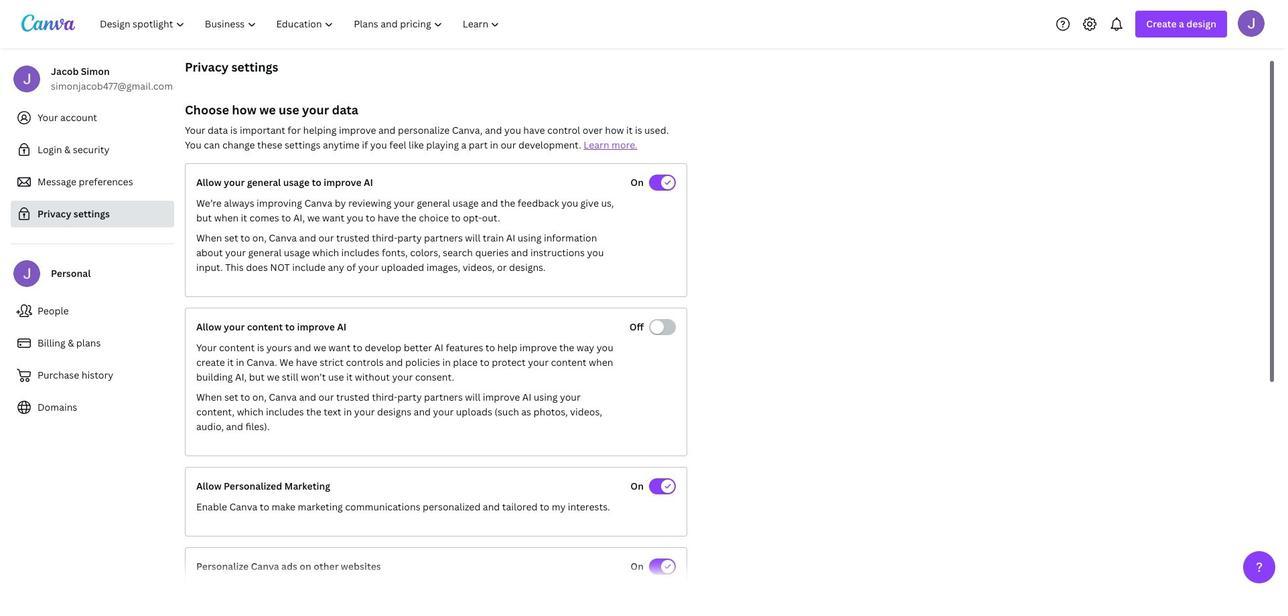Task type: vqa. For each thing, say whether or not it's contained in the screenshot.
FOR
no



Task type: locate. For each thing, give the bounding box(es) containing it.
jacob simon image
[[1238, 10, 1265, 37]]



Task type: describe. For each thing, give the bounding box(es) containing it.
top level navigation element
[[91, 11, 511, 38]]



